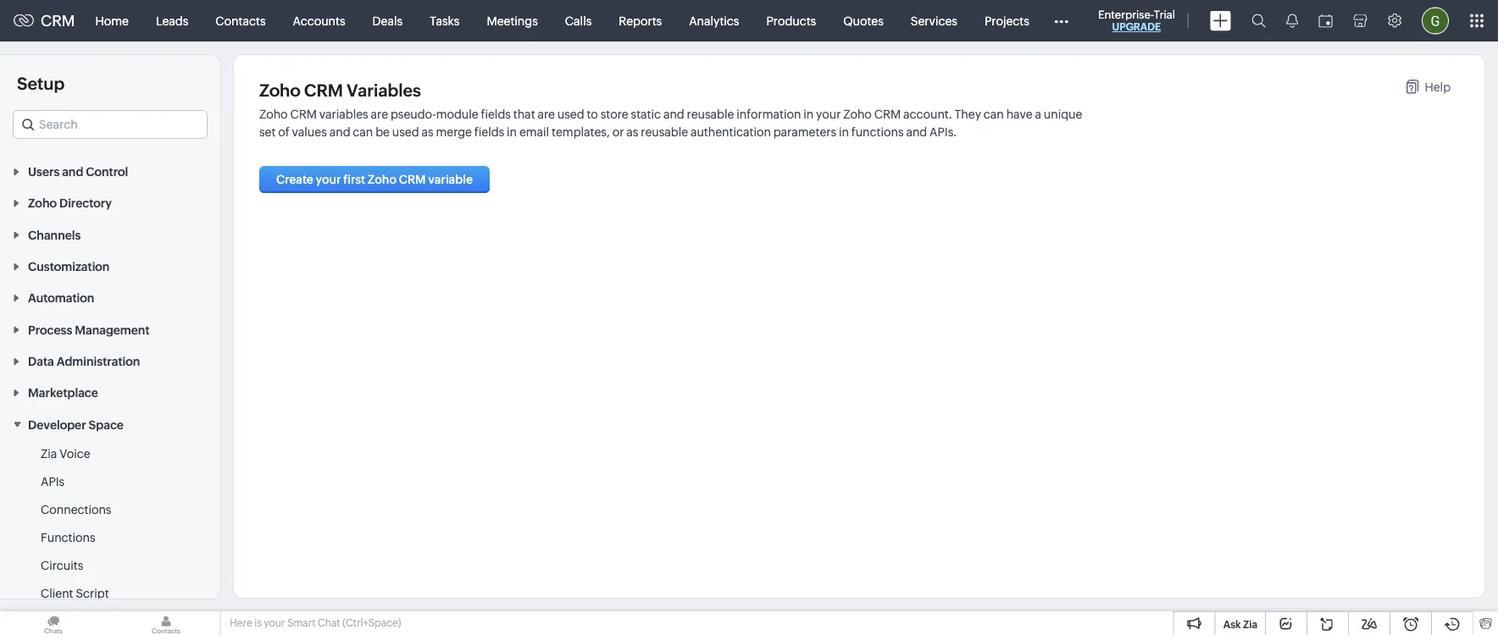 Task type: vqa. For each thing, say whether or not it's contained in the screenshot.
1st as from the right
yes



Task type: locate. For each thing, give the bounding box(es) containing it.
variables
[[319, 107, 369, 121]]

reports
[[619, 14, 662, 28]]

in down that
[[507, 125, 517, 139]]

projects link
[[971, 0, 1043, 41]]

in
[[804, 107, 814, 121], [507, 125, 517, 139], [839, 125, 849, 139]]

zoho inside button
[[368, 173, 397, 186]]

users
[[28, 165, 60, 179]]

automation button
[[0, 282, 220, 314]]

profile element
[[1412, 0, 1460, 41]]

0 vertical spatial can
[[984, 107, 1004, 121]]

as
[[422, 125, 434, 139], [627, 125, 639, 139]]

0 horizontal spatial are
[[371, 107, 388, 121]]

2 as from the left
[[627, 125, 639, 139]]

module
[[436, 107, 479, 121]]

create your first zoho crm variable button
[[259, 166, 490, 193]]

script
[[76, 587, 109, 600]]

1 horizontal spatial your
[[316, 173, 341, 186]]

can left have
[[984, 107, 1004, 121]]

0 vertical spatial reusable
[[687, 107, 734, 121]]

merge
[[436, 125, 472, 139]]

zoho crm variables are pseudo-module fields that are used to store static and reusable information in your zoho crm account. they can have a unique set of values and can be used as merge fields in email templates, or as reusable authentication parameters in functions and apis.
[[259, 107, 1083, 139]]

and right users
[[62, 165, 83, 179]]

connections
[[41, 503, 111, 517]]

pseudo-
[[391, 107, 436, 121]]

developer
[[28, 418, 86, 432]]

1 horizontal spatial can
[[984, 107, 1004, 121]]

ask
[[1224, 619, 1241, 631]]

developer space button
[[0, 409, 220, 440]]

chat
[[318, 618, 340, 629]]

marketplace
[[28, 387, 98, 400]]

0 vertical spatial fields
[[481, 107, 511, 121]]

1 are from the left
[[371, 107, 388, 121]]

0 horizontal spatial zia
[[41, 447, 57, 461]]

customization button
[[0, 250, 220, 282]]

as right or
[[627, 125, 639, 139]]

zia left voice
[[41, 447, 57, 461]]

0 vertical spatial zia
[[41, 447, 57, 461]]

zoho crm variables
[[259, 81, 421, 100]]

process management
[[28, 323, 150, 337]]

zia right ask
[[1243, 619, 1258, 631]]

2 are from the left
[[538, 107, 555, 121]]

first
[[344, 173, 365, 186]]

0 horizontal spatial your
[[264, 618, 285, 629]]

crm inside create your first zoho crm variable button
[[399, 173, 426, 186]]

functions link
[[41, 529, 95, 546]]

circuits
[[41, 559, 83, 572]]

automation
[[28, 292, 94, 305]]

quotes
[[844, 14, 884, 28]]

1 vertical spatial can
[[353, 125, 373, 139]]

are up be
[[371, 107, 388, 121]]

used down pseudo-
[[392, 125, 419, 139]]

0 vertical spatial your
[[816, 107, 841, 121]]

connections link
[[41, 501, 111, 518]]

channels button
[[0, 219, 220, 250]]

used
[[558, 107, 584, 121], [392, 125, 419, 139]]

can left be
[[353, 125, 373, 139]]

as down pseudo-
[[422, 125, 434, 139]]

1 horizontal spatial as
[[627, 125, 639, 139]]

crm left home link
[[41, 12, 75, 29]]

create
[[276, 173, 314, 186]]

information
[[737, 107, 801, 121]]

zoho for zoho crm variables are pseudo-module fields that are used to store static and reusable information in your zoho crm account. they can have a unique set of values and can be used as merge fields in email templates, or as reusable authentication parameters in functions and apis.
[[259, 107, 288, 121]]

None field
[[13, 110, 208, 139]]

are up email
[[538, 107, 555, 121]]

your inside button
[[316, 173, 341, 186]]

your
[[816, 107, 841, 121], [316, 173, 341, 186], [264, 618, 285, 629]]

1 vertical spatial your
[[316, 173, 341, 186]]

create menu image
[[1210, 11, 1232, 31]]

reusable down 'static'
[[641, 125, 688, 139]]

search element
[[1242, 0, 1277, 42]]

0 horizontal spatial can
[[353, 125, 373, 139]]

here is your smart chat (ctrl+space)
[[230, 618, 401, 629]]

2 vertical spatial your
[[264, 618, 285, 629]]

upgrade
[[1113, 21, 1162, 33]]

client script
[[41, 587, 109, 600]]

zoho up of
[[259, 81, 301, 100]]

home link
[[82, 0, 142, 41]]

and
[[664, 107, 685, 121], [329, 125, 351, 139], [906, 125, 928, 139], [62, 165, 83, 179]]

email
[[520, 125, 549, 139]]

zia voice
[[41, 447, 90, 461]]

your up parameters
[[816, 107, 841, 121]]

process
[[28, 323, 72, 337]]

zia inside developer space region
[[41, 447, 57, 461]]

1 horizontal spatial used
[[558, 107, 584, 121]]

your right is
[[264, 618, 285, 629]]

enterprise-trial upgrade
[[1098, 8, 1176, 33]]

enterprise-
[[1098, 8, 1154, 21]]

setup
[[17, 74, 65, 93]]

leads
[[156, 14, 188, 28]]

crm left variable
[[399, 173, 426, 186]]

control
[[86, 165, 128, 179]]

zoho up functions
[[844, 107, 872, 121]]

reusable
[[687, 107, 734, 121], [641, 125, 688, 139]]

deals link
[[359, 0, 416, 41]]

1 horizontal spatial are
[[538, 107, 555, 121]]

variables
[[347, 81, 421, 100]]

in left functions
[[839, 125, 849, 139]]

zoho up set
[[259, 107, 288, 121]]

1 vertical spatial used
[[392, 125, 419, 139]]

developer space region
[[0, 440, 220, 636]]

2 horizontal spatial your
[[816, 107, 841, 121]]

analytics
[[689, 14, 740, 28]]

contacts
[[216, 14, 266, 28]]

ask zia
[[1224, 619, 1258, 631]]

zoho inside 'dropdown button'
[[28, 197, 57, 210]]

authentication
[[691, 125, 771, 139]]

Search text field
[[14, 111, 207, 138]]

zoho down users
[[28, 197, 57, 210]]

zoho
[[259, 81, 301, 100], [259, 107, 288, 121], [844, 107, 872, 121], [368, 173, 397, 186], [28, 197, 57, 210]]

fields left that
[[481, 107, 511, 121]]

in up parameters
[[804, 107, 814, 121]]

they
[[955, 107, 982, 121]]

1 horizontal spatial zia
[[1243, 619, 1258, 631]]

values
[[292, 125, 327, 139]]

your left first
[[316, 173, 341, 186]]

directory
[[59, 197, 112, 210]]

0 horizontal spatial as
[[422, 125, 434, 139]]

reports link
[[605, 0, 676, 41]]

fields right merge
[[475, 125, 505, 139]]

smart
[[287, 618, 316, 629]]

signals element
[[1277, 0, 1309, 42]]

zoho right first
[[368, 173, 397, 186]]

crm
[[41, 12, 75, 29], [304, 81, 343, 100], [290, 107, 317, 121], [875, 107, 901, 121], [399, 173, 426, 186]]

used up "templates,"
[[558, 107, 584, 121]]

reusable up authentication
[[687, 107, 734, 121]]



Task type: describe. For each thing, give the bounding box(es) containing it.
Other Modules field
[[1043, 7, 1080, 34]]

a
[[1035, 107, 1042, 121]]

meetings
[[487, 14, 538, 28]]

space
[[89, 418, 124, 432]]

accounts link
[[279, 0, 359, 41]]

be
[[376, 125, 390, 139]]

analytics link
[[676, 0, 753, 41]]

create menu element
[[1200, 0, 1242, 41]]

functions
[[41, 531, 95, 545]]

leads link
[[142, 0, 202, 41]]

here
[[230, 618, 252, 629]]

or
[[613, 125, 624, 139]]

have
[[1007, 107, 1033, 121]]

client script link
[[41, 585, 109, 602]]

1 as from the left
[[422, 125, 434, 139]]

chats image
[[0, 612, 107, 636]]

zoho directory button
[[0, 187, 220, 219]]

account.
[[904, 107, 952, 121]]

administration
[[56, 355, 140, 368]]

accounts
[[293, 14, 346, 28]]

customization
[[28, 260, 110, 274]]

crm up functions
[[875, 107, 901, 121]]

and right 'static'
[[664, 107, 685, 121]]

and down variables
[[329, 125, 351, 139]]

crm up variables
[[304, 81, 343, 100]]

zoho for zoho crm variables
[[259, 81, 301, 100]]

users and control button
[[0, 155, 220, 187]]

apis.
[[930, 125, 957, 139]]

templates,
[[552, 125, 610, 139]]

0 vertical spatial used
[[558, 107, 584, 121]]

data
[[28, 355, 54, 368]]

calls
[[565, 14, 592, 28]]

and down account.
[[906, 125, 928, 139]]

circuits link
[[41, 557, 83, 574]]

1 horizontal spatial in
[[804, 107, 814, 121]]

calls link
[[552, 0, 605, 41]]

search image
[[1252, 14, 1266, 28]]

parameters
[[774, 125, 837, 139]]

0 horizontal spatial in
[[507, 125, 517, 139]]

client
[[41, 587, 73, 600]]

0 horizontal spatial used
[[392, 125, 419, 139]]

variable
[[428, 173, 473, 186]]

services
[[911, 14, 958, 28]]

unique
[[1044, 107, 1083, 121]]

1 vertical spatial zia
[[1243, 619, 1258, 631]]

marketplace button
[[0, 377, 220, 409]]

crm up 'values'
[[290, 107, 317, 121]]

contacts link
[[202, 0, 279, 41]]

voice
[[59, 447, 90, 461]]

meetings link
[[473, 0, 552, 41]]

services link
[[898, 0, 971, 41]]

help
[[1425, 81, 1451, 94]]

static
[[631, 107, 661, 121]]

process management button
[[0, 314, 220, 345]]

1 vertical spatial reusable
[[641, 125, 688, 139]]

tasks link
[[416, 0, 473, 41]]

and inside the users and control dropdown button
[[62, 165, 83, 179]]

that
[[513, 107, 535, 121]]

2 horizontal spatial in
[[839, 125, 849, 139]]

trial
[[1154, 8, 1176, 21]]

1 vertical spatial fields
[[475, 125, 505, 139]]

your inside zoho crm variables are pseudo-module fields that are used to store static and reusable information in your zoho crm account. they can have a unique set of values and can be used as merge fields in email templates, or as reusable authentication parameters in functions and apis.
[[816, 107, 841, 121]]

zoho for zoho directory
[[28, 197, 57, 210]]

calendar image
[[1319, 14, 1333, 28]]

quotes link
[[830, 0, 898, 41]]

crm link
[[14, 12, 75, 29]]

zoho directory
[[28, 197, 112, 210]]

tasks
[[430, 14, 460, 28]]

deals
[[373, 14, 403, 28]]

signals image
[[1287, 14, 1299, 28]]

apis
[[41, 475, 65, 489]]

products
[[767, 14, 816, 28]]

data administration
[[28, 355, 140, 368]]

is
[[254, 618, 262, 629]]

developer space
[[28, 418, 124, 432]]

(ctrl+space)
[[342, 618, 401, 629]]

of
[[278, 125, 290, 139]]

projects
[[985, 14, 1030, 28]]

management
[[75, 323, 150, 337]]

contacts image
[[113, 612, 220, 636]]

profile image
[[1422, 7, 1449, 34]]

apis link
[[41, 473, 65, 490]]

set
[[259, 125, 276, 139]]

functions
[[852, 125, 904, 139]]

create your first zoho crm variable
[[276, 173, 473, 186]]



